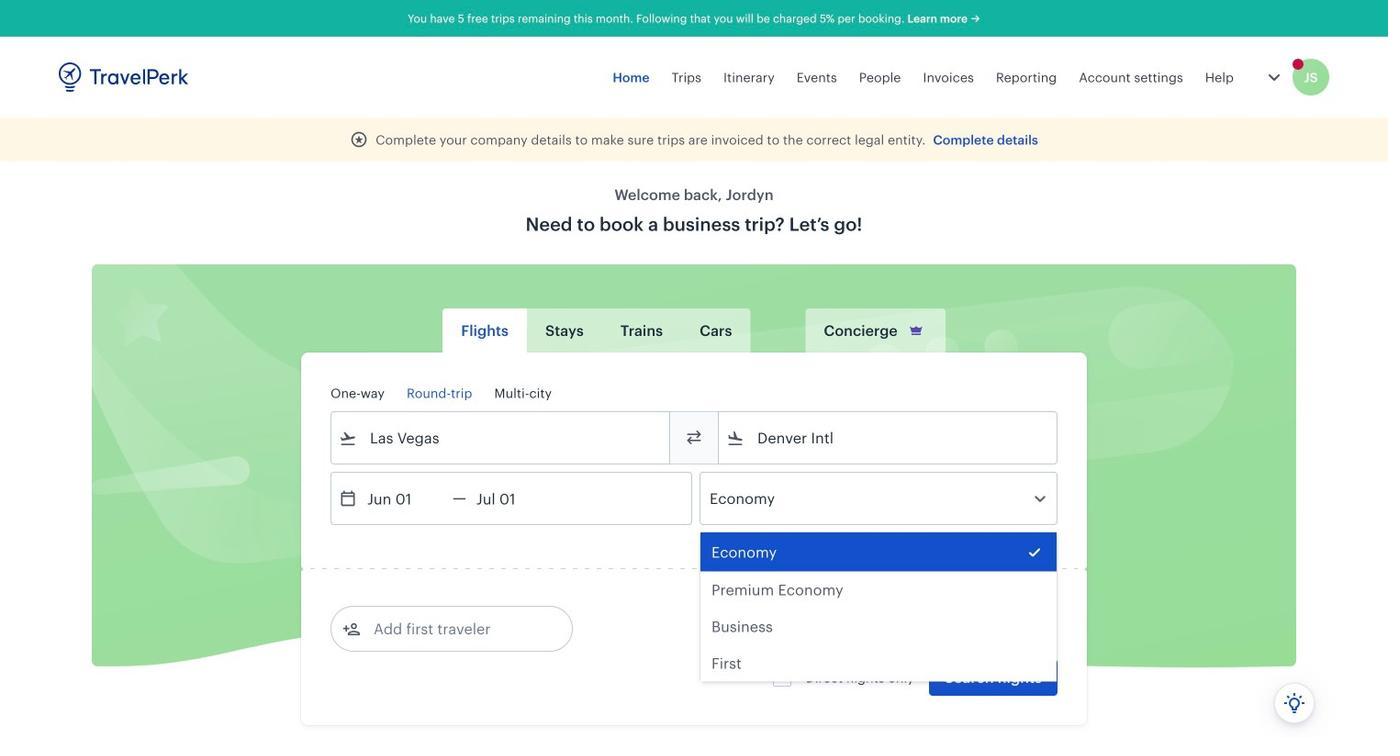 Task type: locate. For each thing, give the bounding box(es) containing it.
Return text field
[[466, 473, 562, 524]]



Task type: describe. For each thing, give the bounding box(es) containing it.
To search field
[[745, 423, 1033, 453]]

Depart text field
[[357, 473, 453, 524]]

From search field
[[357, 423, 645, 453]]

Add first traveler search field
[[361, 614, 552, 644]]



